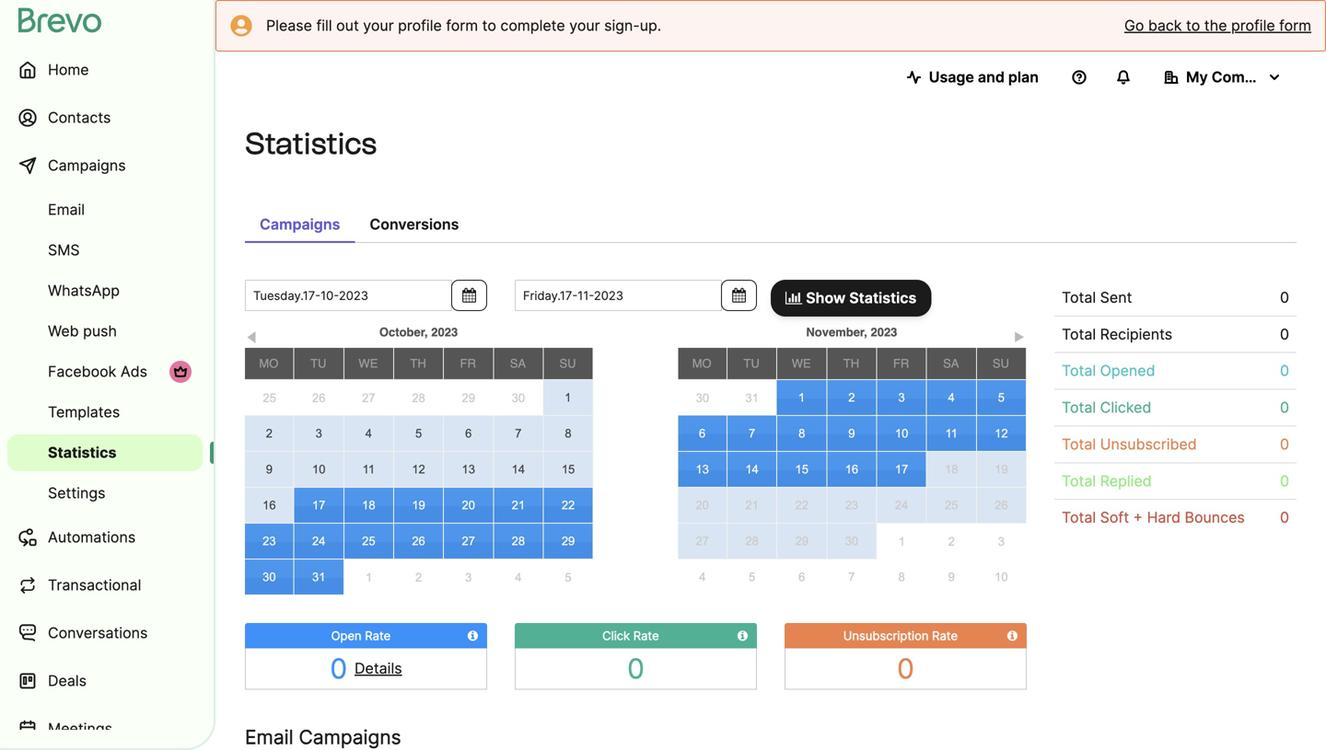 Task type: describe. For each thing, give the bounding box(es) containing it.
replied
[[1101, 472, 1152, 490]]

total for total unsubscribed
[[1062, 436, 1097, 454]]

1 horizontal spatial 18 link
[[928, 452, 977, 487]]

0 horizontal spatial 7
[[515, 427, 522, 441]]

17 for the topmost 17 link
[[896, 463, 909, 477]]

2 horizontal spatial 28 link
[[728, 524, 777, 559]]

0 horizontal spatial 19
[[412, 499, 426, 513]]

home
[[48, 61, 89, 79]]

0 horizontal spatial campaigns link
[[7, 144, 203, 188]]

0 horizontal spatial 8 link
[[544, 416, 593, 452]]

sign-
[[605, 17, 640, 35]]

1 horizontal spatial 27 link
[[444, 524, 493, 559]]

1 to from the left
[[483, 17, 497, 35]]

0 horizontal spatial 29 link
[[444, 381, 494, 416]]

show
[[806, 289, 846, 307]]

2 22 link from the left
[[778, 488, 827, 523]]

web
[[48, 323, 79, 340]]

back
[[1149, 17, 1183, 35]]

10 for the bottom 10 link
[[995, 571, 1009, 584]]

unsubscription
[[844, 629, 929, 644]]

sa for 4
[[944, 357, 960, 371]]

0 horizontal spatial 9 link
[[245, 452, 294, 487]]

bar chart image
[[786, 291, 803, 306]]

templates
[[48, 404, 120, 422]]

1 horizontal spatial 28 link
[[494, 524, 543, 559]]

29 for the rightmost '29' link
[[796, 535, 809, 549]]

open rate
[[331, 629, 391, 644]]

31 for rightmost the 31 link
[[746, 391, 759, 405]]

0 for total recipients
[[1281, 326, 1290, 344]]

1 horizontal spatial 24 link
[[878, 488, 927, 523]]

out
[[336, 17, 359, 35]]

2 horizontal spatial 7 link
[[827, 560, 877, 595]]

web push
[[48, 323, 117, 340]]

1 horizontal spatial 29 link
[[544, 524, 593, 559]]

0 vertical spatial 23 link
[[828, 488, 877, 523]]

recipients
[[1101, 326, 1173, 344]]

From text field
[[245, 280, 453, 311]]

16 for rightmost 16 link
[[846, 463, 859, 477]]

profile for the
[[1232, 17, 1276, 35]]

meetings
[[48, 721, 112, 739]]

statistics link
[[7, 435, 203, 472]]

1 horizontal spatial 25
[[362, 535, 376, 549]]

october,
[[380, 326, 428, 340]]

contacts
[[48, 109, 111, 127]]

facebook ads link
[[7, 354, 203, 391]]

usage and plan button
[[893, 59, 1054, 96]]

0 horizontal spatial 28 link
[[394, 381, 444, 416]]

0 for total sent
[[1281, 289, 1290, 307]]

go back to the profile form
[[1125, 17, 1312, 35]]

0 vertical spatial 26 link
[[294, 381, 344, 416]]

my company
[[1187, 68, 1280, 86]]

and
[[978, 68, 1005, 86]]

total for total replied
[[1062, 472, 1097, 490]]

unsubscribed
[[1101, 436, 1198, 454]]

0 for total soft + hard bounces
[[1281, 509, 1290, 527]]

calendar image for to text field
[[733, 288, 746, 303]]

16 for the left 16 link
[[263, 499, 276, 513]]

1 horizontal spatial 28
[[512, 535, 525, 549]]

rate for open rate
[[365, 629, 391, 644]]

20 for 1st 20 link from right
[[696, 499, 709, 513]]

total for total recipients
[[1062, 326, 1097, 344]]

1 horizontal spatial 16 link
[[828, 452, 877, 487]]

plan
[[1009, 68, 1039, 86]]

fill
[[316, 17, 332, 35]]

1 horizontal spatial 8
[[799, 427, 806, 441]]

the
[[1205, 17, 1228, 35]]

fr for november, 2023
[[894, 357, 910, 371]]

email for email campaigns
[[245, 726, 294, 750]]

sent
[[1101, 289, 1133, 307]]

my
[[1187, 68, 1209, 86]]

1 horizontal spatial 6 link
[[678, 416, 727, 451]]

2 vertical spatial 9
[[949, 571, 955, 584]]

1 vertical spatial campaigns
[[260, 216, 340, 234]]

email link
[[7, 192, 203, 229]]

2 vertical spatial 25 link
[[344, 524, 393, 559]]

statistics inside show statistics button
[[850, 289, 917, 307]]

0 horizontal spatial 19 link
[[394, 488, 443, 523]]

mo for 25
[[259, 357, 279, 371]]

to inside "link"
[[1187, 17, 1201, 35]]

0 vertical spatial 18
[[945, 463, 959, 477]]

0 vertical spatial statistics
[[245, 126, 377, 161]]

2 horizontal spatial 8
[[899, 571, 905, 584]]

sms link
[[7, 232, 203, 269]]

1 horizontal spatial 9 link
[[828, 416, 877, 452]]

usage
[[929, 68, 975, 86]]

1 vertical spatial 24 link
[[295, 524, 344, 559]]

november, 2023 ▶
[[807, 326, 1025, 345]]

th for 28
[[410, 357, 426, 371]]

◀ link
[[245, 327, 259, 345]]

details
[[355, 660, 402, 678]]

0 horizontal spatial 8
[[565, 427, 572, 441]]

2 14 link from the left
[[728, 452, 777, 487]]

1 horizontal spatial 9
[[849, 427, 856, 441]]

profile for your
[[398, 17, 442, 35]]

0 vertical spatial 11 link
[[928, 416, 977, 452]]

meetings link
[[7, 708, 203, 751]]

total opened
[[1062, 362, 1156, 380]]

22 for second 22 link from left
[[796, 499, 809, 513]]

hard
[[1148, 509, 1181, 527]]

2 horizontal spatial 7
[[849, 571, 856, 585]]

0 horizontal spatial 6 link
[[444, 416, 493, 451]]

november, 2023 link
[[727, 322, 977, 344]]

fr for october, 2023
[[460, 357, 476, 371]]

2 13 link from the left
[[678, 452, 727, 487]]

0 vertical spatial 12
[[995, 427, 1009, 441]]

20 for second 20 link from right
[[462, 499, 475, 513]]

◀
[[246, 331, 258, 345]]

open
[[331, 629, 362, 644]]

1 15 link from the left
[[544, 452, 593, 487]]

october, 2023 link
[[294, 322, 544, 344]]

2 horizontal spatial 26
[[995, 499, 1009, 513]]

1 horizontal spatial 24
[[896, 499, 909, 513]]

2 vertical spatial 9 link
[[927, 560, 977, 595]]

0 vertical spatial 12 link
[[977, 416, 1026, 452]]

1 vertical spatial 18
[[362, 499, 376, 513]]

usage and plan
[[929, 68, 1039, 86]]

calendar image for from text field
[[463, 288, 476, 303]]

unsubscription rate
[[844, 629, 958, 644]]

conversions
[[370, 216, 459, 234]]

0 for total unsubscribed
[[1281, 436, 1290, 454]]

14 for second the 14 link from the left
[[746, 463, 759, 477]]

0 horizontal spatial 12 link
[[394, 452, 443, 487]]

1 horizontal spatial 7 link
[[728, 416, 777, 451]]

1 vertical spatial campaigns link
[[245, 206, 355, 243]]

email campaigns
[[245, 726, 401, 750]]

facebook ads
[[48, 363, 147, 381]]

show statistics
[[803, 289, 917, 307]]

su for 1
[[560, 357, 576, 371]]

1 vertical spatial 25 link
[[928, 488, 977, 523]]

1 vertical spatial 25
[[945, 499, 959, 513]]

0 vertical spatial 26
[[312, 391, 326, 405]]

up.
[[640, 17, 662, 35]]

1 your from the left
[[363, 17, 394, 35]]

0 horizontal spatial 6
[[465, 427, 472, 441]]

conversations
[[48, 625, 148, 643]]

0 vertical spatial 10 link
[[878, 416, 927, 452]]

14 for first the 14 link from the left
[[512, 463, 525, 477]]

total for total opened
[[1062, 362, 1097, 380]]

2 horizontal spatial 27
[[696, 535, 709, 549]]

rate for unsubscription rate
[[933, 629, 958, 644]]

deals link
[[7, 660, 203, 704]]

th for 2
[[844, 357, 860, 371]]

total replied
[[1062, 472, 1152, 490]]

complete
[[501, 17, 566, 35]]

november,
[[807, 326, 868, 340]]

0 horizontal spatial 27 link
[[344, 381, 394, 416]]

please fill out your profile form to complete your sign-up.
[[266, 17, 662, 35]]

transactional
[[48, 577, 141, 595]]

2 horizontal spatial 28
[[746, 535, 759, 549]]

0 horizontal spatial 7 link
[[494, 416, 543, 451]]

su for 5
[[993, 357, 1010, 371]]

sa for 30
[[510, 357, 526, 371]]

1 horizontal spatial 19
[[995, 463, 1009, 477]]

1 13 link from the left
[[444, 452, 493, 487]]

contacts link
[[7, 96, 203, 140]]

1 horizontal spatial 26
[[412, 535, 426, 549]]

21 for second 21 link from the right
[[512, 499, 525, 513]]

click
[[603, 629, 630, 644]]

clicked
[[1101, 399, 1152, 417]]

total clicked
[[1062, 399, 1152, 417]]

2 vertical spatial campaigns
[[299, 726, 401, 750]]

deals
[[48, 673, 87, 691]]

+
[[1134, 509, 1144, 527]]

0 horizontal spatial 28
[[412, 391, 426, 405]]

0 horizontal spatial 25
[[263, 391, 276, 405]]

settings link
[[7, 475, 203, 512]]

2 21 link from the left
[[728, 488, 777, 523]]

we for october, 2023
[[359, 357, 378, 371]]

transactional link
[[7, 564, 203, 608]]

company
[[1212, 68, 1280, 86]]

total sent
[[1062, 289, 1133, 307]]

email for email
[[48, 201, 85, 219]]

11 for top 11 link
[[946, 427, 958, 441]]

facebook
[[48, 363, 116, 381]]

web push link
[[7, 313, 203, 350]]

29 for leftmost '29' link
[[462, 391, 475, 405]]

whatsapp link
[[7, 273, 203, 310]]

0 horizontal spatial 16 link
[[245, 488, 294, 523]]

2 vertical spatial 10 link
[[977, 560, 1027, 595]]

▶
[[1015, 331, 1025, 345]]

11 for the leftmost 11 link
[[363, 463, 375, 477]]

0 horizontal spatial 12
[[412, 463, 426, 477]]

conversions link
[[355, 206, 474, 243]]

15 for 1st 15 "link" from the right
[[796, 463, 809, 477]]

2 horizontal spatial 27 link
[[678, 524, 727, 559]]

▶ link
[[1013, 327, 1027, 345]]

go back to the profile form link
[[1125, 15, 1312, 37]]

0 horizontal spatial 24
[[312, 535, 326, 549]]

0 horizontal spatial 25 link
[[245, 381, 294, 416]]

2 horizontal spatial 29 link
[[778, 524, 827, 559]]

conversations link
[[7, 612, 203, 656]]

1 horizontal spatial 31 link
[[727, 381, 777, 416]]

sms
[[48, 241, 80, 259]]



Task type: locate. For each thing, give the bounding box(es) containing it.
2 we from the left
[[792, 357, 812, 371]]

your left sign-
[[570, 17, 600, 35]]

total left sent
[[1062, 289, 1097, 307]]

1 vertical spatial 11 link
[[344, 452, 393, 487]]

2 22 from the left
[[796, 499, 809, 513]]

total soft + hard bounces
[[1062, 509, 1246, 527]]

th down october, 2023 link on the left top of the page
[[410, 357, 426, 371]]

1 21 from the left
[[512, 499, 525, 513]]

To text field
[[515, 280, 723, 311]]

26
[[312, 391, 326, 405], [995, 499, 1009, 513], [412, 535, 426, 549]]

1 total from the top
[[1062, 289, 1097, 307]]

17 for 17 link to the left
[[312, 499, 326, 513]]

25
[[263, 391, 276, 405], [945, 499, 959, 513], [362, 535, 376, 549]]

campaigns up email link
[[48, 157, 126, 175]]

2023 inside november, 2023 ▶
[[871, 326, 898, 340]]

3
[[899, 391, 905, 405], [316, 427, 322, 441], [999, 535, 1005, 549], [465, 571, 472, 585]]

1 vertical spatial 26 link
[[977, 488, 1026, 523]]

16 link
[[828, 452, 877, 487], [245, 488, 294, 523]]

0 horizontal spatial th
[[410, 357, 426, 371]]

2023 down show statistics
[[871, 326, 898, 340]]

5 total from the top
[[1062, 436, 1097, 454]]

2 horizontal spatial 9 link
[[927, 560, 977, 595]]

3 total from the top
[[1062, 362, 1097, 380]]

campaigns link up from text field
[[245, 206, 355, 243]]

21 for 2nd 21 link from the left
[[746, 499, 759, 513]]

tu for 26
[[311, 357, 327, 371]]

0 vertical spatial 18 link
[[928, 452, 977, 487]]

rate for click rate
[[634, 629, 659, 644]]

0 vertical spatial 31 link
[[727, 381, 777, 416]]

to left complete
[[483, 17, 497, 35]]

my company button
[[1150, 59, 1297, 96]]

info circle image for unsubscription rate
[[1008, 631, 1018, 643]]

1 horizontal spatial 7
[[749, 427, 756, 441]]

profile right the
[[1232, 17, 1276, 35]]

total left 'soft'
[[1062, 509, 1097, 527]]

31 link
[[727, 381, 777, 416], [295, 560, 344, 595]]

fr down november, 2023 ▶
[[894, 357, 910, 371]]

campaigns
[[48, 157, 126, 175], [260, 216, 340, 234], [299, 726, 401, 750]]

1 horizontal spatial calendar image
[[733, 288, 746, 303]]

2 horizontal spatial 25 link
[[928, 488, 977, 523]]

2 2023 from the left
[[871, 326, 898, 340]]

30
[[512, 391, 525, 405], [696, 391, 710, 405], [846, 535, 859, 549], [263, 571, 276, 585]]

2 horizontal spatial 8 link
[[877, 560, 927, 595]]

0 horizontal spatial 10 link
[[295, 452, 344, 487]]

1 info circle image from the left
[[468, 631, 478, 643]]

2 th from the left
[[844, 357, 860, 371]]

0 horizontal spatial rate
[[365, 629, 391, 644]]

su down november, 2023 ▶
[[993, 357, 1010, 371]]

19 link
[[977, 452, 1026, 487], [394, 488, 443, 523]]

1 vertical spatial 9 link
[[245, 452, 294, 487]]

31 for the 31 link to the left
[[312, 571, 326, 585]]

sa
[[510, 357, 526, 371], [944, 357, 960, 371]]

1 22 link from the left
[[544, 488, 593, 523]]

ads
[[121, 363, 147, 381]]

templates link
[[7, 394, 203, 431]]

2 tu from the left
[[744, 357, 760, 371]]

1 20 from the left
[[462, 499, 475, 513]]

2 15 link from the left
[[778, 452, 827, 487]]

campaigns down 0 details
[[299, 726, 401, 750]]

0 horizontal spatial 23
[[263, 535, 276, 549]]

12 link
[[977, 416, 1026, 452], [394, 452, 443, 487]]

0
[[1281, 289, 1290, 307], [1281, 326, 1290, 344], [1281, 362, 1290, 380], [1281, 399, 1290, 417], [1281, 436, 1290, 454], [1281, 472, 1290, 490], [1281, 509, 1290, 527], [330, 653, 347, 686], [628, 653, 645, 686], [898, 653, 915, 686]]

1 vertical spatial email
[[245, 726, 294, 750]]

0 horizontal spatial 20 link
[[444, 488, 493, 523]]

1 tu from the left
[[311, 357, 327, 371]]

0 for total opened
[[1281, 362, 1290, 380]]

7 total from the top
[[1062, 509, 1097, 527]]

1 horizontal spatial campaigns link
[[245, 206, 355, 243]]

8 link
[[544, 416, 593, 452], [778, 416, 827, 452], [877, 560, 927, 595]]

0 vertical spatial 17
[[896, 463, 909, 477]]

23 for the topmost 23 link
[[846, 499, 859, 513]]

form inside "link"
[[1280, 17, 1312, 35]]

total
[[1062, 289, 1097, 307], [1062, 326, 1097, 344], [1062, 362, 1097, 380], [1062, 399, 1097, 417], [1062, 436, 1097, 454], [1062, 472, 1097, 490], [1062, 509, 1097, 527]]

0 details
[[330, 653, 402, 686]]

1 vertical spatial 24
[[312, 535, 326, 549]]

rate
[[365, 629, 391, 644], [634, 629, 659, 644], [933, 629, 958, 644]]

22 for second 22 link from the right
[[562, 499, 575, 513]]

0 horizontal spatial 13
[[462, 463, 475, 477]]

0 horizontal spatial 24 link
[[295, 524, 344, 559]]

1 horizontal spatial tu
[[744, 357, 760, 371]]

fr down october, 2023 link on the left top of the page
[[460, 357, 476, 371]]

1 horizontal spatial 31
[[746, 391, 759, 405]]

1 2023 from the left
[[431, 326, 458, 340]]

2 profile from the left
[[1232, 17, 1276, 35]]

1 horizontal spatial form
[[1280, 17, 1312, 35]]

1 horizontal spatial 27
[[462, 535, 475, 549]]

su
[[560, 357, 576, 371], [993, 357, 1010, 371]]

0 vertical spatial 17 link
[[878, 452, 927, 487]]

2 vertical spatial 26 link
[[394, 524, 443, 559]]

calendar image left bar chart "image"
[[733, 288, 746, 303]]

campaigns up from text field
[[260, 216, 340, 234]]

18 link
[[928, 452, 977, 487], [344, 488, 393, 523]]

show statistics button
[[771, 280, 932, 317]]

1 horizontal spatial 12 link
[[977, 416, 1026, 452]]

2 horizontal spatial 6 link
[[777, 560, 827, 595]]

11 link
[[928, 416, 977, 452], [344, 452, 393, 487]]

14
[[512, 463, 525, 477], [746, 463, 759, 477]]

we down november,
[[792, 357, 812, 371]]

1 horizontal spatial 8 link
[[778, 416, 827, 452]]

we for november, 2023
[[792, 357, 812, 371]]

22 link
[[544, 488, 593, 523], [778, 488, 827, 523]]

2 info circle image from the left
[[1008, 631, 1018, 643]]

11
[[946, 427, 958, 441], [363, 463, 375, 477]]

0 horizontal spatial 31 link
[[295, 560, 344, 595]]

2 horizontal spatial 29
[[796, 535, 809, 549]]

rate right open at the left of the page
[[365, 629, 391, 644]]

20 link
[[444, 488, 493, 523], [678, 488, 727, 523]]

2023 right october,
[[431, 326, 458, 340]]

3 rate from the left
[[933, 629, 958, 644]]

1 horizontal spatial statistics
[[245, 126, 377, 161]]

0 horizontal spatial 9
[[266, 463, 273, 477]]

total for total sent
[[1062, 289, 1097, 307]]

31
[[746, 391, 759, 405], [312, 571, 326, 585]]

info circle image
[[468, 631, 478, 643], [1008, 631, 1018, 643]]

calendar image up october, 2023 link on the left top of the page
[[463, 288, 476, 303]]

2023 for october,
[[431, 326, 458, 340]]

0 horizontal spatial 13 link
[[444, 452, 493, 487]]

0 horizontal spatial 14
[[512, 463, 525, 477]]

0 vertical spatial 31
[[746, 391, 759, 405]]

settings
[[48, 485, 105, 503]]

mo
[[259, 357, 279, 371], [693, 357, 712, 371]]

1 form from the left
[[446, 17, 478, 35]]

1 horizontal spatial 25 link
[[344, 524, 393, 559]]

0 for total clicked
[[1281, 399, 1290, 417]]

profile right out
[[398, 17, 442, 35]]

1 horizontal spatial 19 link
[[977, 452, 1026, 487]]

0 vertical spatial 16
[[846, 463, 859, 477]]

click rate
[[603, 629, 659, 644]]

10 link
[[878, 416, 927, 452], [295, 452, 344, 487], [977, 560, 1027, 595]]

your right out
[[363, 17, 394, 35]]

1 th from the left
[[410, 357, 426, 371]]

left___rvooi image
[[173, 365, 188, 380]]

statistics inside statistics link
[[48, 444, 117, 462]]

total down "total clicked"
[[1062, 436, 1097, 454]]

1 14 link from the left
[[494, 452, 543, 487]]

total for total soft + hard bounces
[[1062, 509, 1097, 527]]

1 horizontal spatial 23 link
[[828, 488, 877, 523]]

info circle image for open rate
[[468, 631, 478, 643]]

2 20 from the left
[[696, 499, 709, 513]]

0 horizontal spatial 10
[[312, 463, 326, 477]]

1 horizontal spatial 21 link
[[728, 488, 777, 523]]

1 we from the left
[[359, 357, 378, 371]]

2 horizontal spatial 26 link
[[977, 488, 1026, 523]]

2
[[849, 391, 856, 405], [266, 427, 273, 441], [949, 535, 955, 549], [416, 571, 422, 585]]

whatsapp
[[48, 282, 120, 300]]

1 horizontal spatial 11 link
[[928, 416, 977, 452]]

0 horizontal spatial sa
[[510, 357, 526, 371]]

1 horizontal spatial 6
[[699, 427, 706, 441]]

0 horizontal spatial 15 link
[[544, 452, 593, 487]]

2 21 from the left
[[746, 499, 759, 513]]

0 horizontal spatial 23 link
[[245, 524, 294, 559]]

0 horizontal spatial form
[[446, 17, 478, 35]]

1 rate from the left
[[365, 629, 391, 644]]

go
[[1125, 17, 1145, 35]]

1 horizontal spatial we
[[792, 357, 812, 371]]

total for total clicked
[[1062, 399, 1097, 417]]

email
[[48, 201, 85, 219], [245, 726, 294, 750]]

27 link
[[344, 381, 394, 416], [444, 524, 493, 559], [678, 524, 727, 559]]

to left the
[[1187, 17, 1201, 35]]

we down october, 2023 link on the left top of the page
[[359, 357, 378, 371]]

automations link
[[7, 516, 203, 560]]

push
[[83, 323, 117, 340]]

th
[[410, 357, 426, 371], [844, 357, 860, 371]]

12
[[995, 427, 1009, 441], [412, 463, 426, 477]]

total up "total clicked"
[[1062, 362, 1097, 380]]

0 horizontal spatial 17 link
[[295, 488, 344, 523]]

0 for total replied
[[1281, 472, 1290, 490]]

1 su from the left
[[560, 357, 576, 371]]

1 horizontal spatial 10
[[896, 427, 909, 441]]

please
[[266, 17, 312, 35]]

15 for 1st 15 "link" from left
[[562, 463, 575, 477]]

0 vertical spatial 9 link
[[828, 416, 877, 452]]

10 for topmost 10 link
[[896, 427, 909, 441]]

total left replied
[[1062, 472, 1097, 490]]

9
[[849, 427, 856, 441], [266, 463, 273, 477], [949, 571, 955, 584]]

form for the
[[1280, 17, 1312, 35]]

23 for the bottommost 23 link
[[263, 535, 276, 549]]

profile inside "link"
[[1232, 17, 1276, 35]]

4 total from the top
[[1062, 399, 1097, 417]]

opened
[[1101, 362, 1156, 380]]

form left complete
[[446, 17, 478, 35]]

0 horizontal spatial 26 link
[[294, 381, 344, 416]]

2 15 from the left
[[796, 463, 809, 477]]

1 14 from the left
[[512, 463, 525, 477]]

2 horizontal spatial 6
[[799, 571, 806, 585]]

29 for the middle '29' link
[[562, 535, 575, 549]]

1 horizontal spatial 15
[[796, 463, 809, 477]]

1 22 from the left
[[562, 499, 575, 513]]

bounces
[[1185, 509, 1246, 527]]

9 link
[[828, 416, 877, 452], [245, 452, 294, 487], [927, 560, 977, 595]]

2 horizontal spatial 10 link
[[977, 560, 1027, 595]]

0 horizontal spatial to
[[483, 17, 497, 35]]

1 calendar image from the left
[[463, 288, 476, 303]]

0 horizontal spatial info circle image
[[468, 631, 478, 643]]

2 fr from the left
[[894, 357, 910, 371]]

2 total from the top
[[1062, 326, 1097, 344]]

1 horizontal spatial 10 link
[[878, 416, 927, 452]]

tu
[[311, 357, 327, 371], [744, 357, 760, 371]]

total unsubscribed
[[1062, 436, 1198, 454]]

22
[[562, 499, 575, 513], [796, 499, 809, 513]]

soft
[[1101, 509, 1130, 527]]

0 horizontal spatial 11
[[363, 463, 375, 477]]

campaigns link
[[7, 144, 203, 188], [245, 206, 355, 243]]

october, 2023
[[380, 326, 458, 340]]

0 vertical spatial 11
[[946, 427, 958, 441]]

2 20 link from the left
[[678, 488, 727, 523]]

0 horizontal spatial 11 link
[[344, 452, 393, 487]]

2 form from the left
[[1280, 17, 1312, 35]]

info circle image
[[738, 631, 748, 643]]

tu for 31
[[744, 357, 760, 371]]

1 horizontal spatial 14
[[746, 463, 759, 477]]

profile
[[398, 17, 442, 35], [1232, 17, 1276, 35]]

0 horizontal spatial 22
[[562, 499, 575, 513]]

1 vertical spatial 17 link
[[295, 488, 344, 523]]

21
[[512, 499, 525, 513], [746, 499, 759, 513]]

0 horizontal spatial email
[[48, 201, 85, 219]]

28
[[412, 391, 426, 405], [512, 535, 525, 549], [746, 535, 759, 549]]

5 link
[[977, 381, 1026, 416], [394, 416, 443, 451], [727, 560, 777, 595], [544, 560, 594, 595]]

1 mo from the left
[[259, 357, 279, 371]]

your
[[363, 17, 394, 35], [570, 17, 600, 35]]

2 13 from the left
[[696, 463, 709, 477]]

2 to from the left
[[1187, 17, 1201, 35]]

0 horizontal spatial 27
[[362, 391, 376, 405]]

6 total from the top
[[1062, 472, 1097, 490]]

8
[[565, 427, 572, 441], [799, 427, 806, 441], [899, 571, 905, 584]]

1 fr from the left
[[460, 357, 476, 371]]

10 for the left 10 link
[[312, 463, 326, 477]]

15
[[562, 463, 575, 477], [796, 463, 809, 477]]

21 link
[[494, 488, 543, 523], [728, 488, 777, 523]]

rate right click
[[634, 629, 659, 644]]

form for your
[[446, 17, 478, 35]]

2 your from the left
[[570, 17, 600, 35]]

automations
[[48, 529, 136, 547]]

0 vertical spatial 25 link
[[245, 381, 294, 416]]

1 horizontal spatial email
[[245, 726, 294, 750]]

campaigns link up email link
[[7, 144, 203, 188]]

1 15 from the left
[[562, 463, 575, 477]]

1 link
[[544, 381, 593, 416], [777, 381, 827, 416], [878, 525, 927, 560], [344, 560, 394, 595]]

total recipients
[[1062, 326, 1173, 344]]

4
[[949, 391, 955, 405], [366, 427, 372, 441], [700, 571, 706, 585], [515, 571, 522, 585]]

1 20 link from the left
[[444, 488, 493, 523]]

1 vertical spatial 23 link
[[245, 524, 294, 559]]

form up company
[[1280, 17, 1312, 35]]

1 profile from the left
[[398, 17, 442, 35]]

th down november, 2023 link
[[844, 357, 860, 371]]

su down to text field
[[560, 357, 576, 371]]

1 vertical spatial 19
[[412, 499, 426, 513]]

home link
[[7, 48, 203, 92]]

2 mo from the left
[[693, 357, 712, 371]]

mo for 30
[[693, 357, 712, 371]]

2023 for november,
[[871, 326, 898, 340]]

calendar image
[[463, 288, 476, 303], [733, 288, 746, 303]]

0 vertical spatial 23
[[846, 499, 859, 513]]

1 21 link from the left
[[494, 488, 543, 523]]

0 vertical spatial campaigns
[[48, 157, 126, 175]]

2 su from the left
[[993, 357, 1010, 371]]

0 horizontal spatial 18 link
[[344, 488, 393, 523]]

2 calendar image from the left
[[733, 288, 746, 303]]

rate right unsubscription
[[933, 629, 958, 644]]

0 horizontal spatial 26
[[312, 391, 326, 405]]

1 13 from the left
[[462, 463, 475, 477]]

2 14 from the left
[[746, 463, 759, 477]]

23
[[846, 499, 859, 513], [263, 535, 276, 549]]

2 rate from the left
[[634, 629, 659, 644]]

total left clicked
[[1062, 399, 1097, 417]]

13
[[462, 463, 475, 477], [696, 463, 709, 477]]

1 sa from the left
[[510, 357, 526, 371]]

total down total sent
[[1062, 326, 1097, 344]]

2 sa from the left
[[944, 357, 960, 371]]



Task type: vqa. For each thing, say whether or not it's contained in the screenshot.


